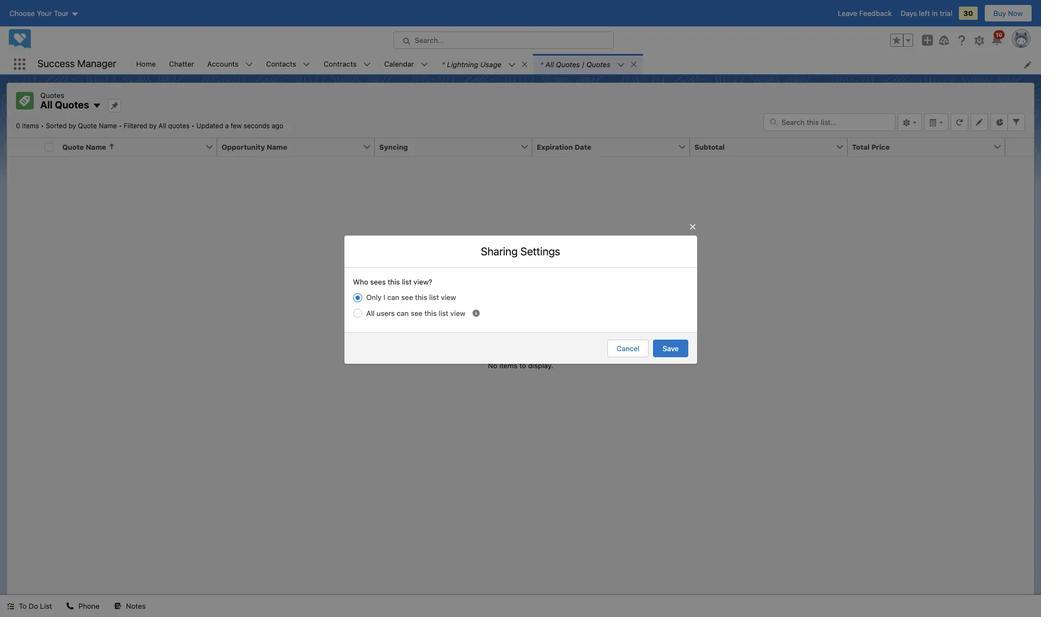 Task type: locate. For each thing, give the bounding box(es) containing it.
list containing home
[[130, 54, 1041, 74]]

0 horizontal spatial *
[[442, 60, 445, 69]]

1 vertical spatial view
[[450, 309, 465, 318]]

list
[[402, 278, 412, 287], [429, 293, 439, 302], [439, 309, 448, 318]]

list down only i can see this list view
[[439, 309, 448, 318]]

see for i
[[401, 293, 413, 302]]

name down ago on the left top
[[267, 142, 287, 151]]

see for users
[[411, 309, 423, 318]]

name
[[99, 122, 117, 130], [86, 142, 106, 151], [267, 142, 287, 151]]

who sees this list view?
[[353, 278, 432, 287]]

view down only i can see this list view
[[450, 309, 465, 318]]

see up all users can see this list view
[[401, 293, 413, 302]]

list for i
[[429, 293, 439, 302]]

text default image
[[630, 61, 637, 68]]

1 horizontal spatial •
[[119, 122, 122, 130]]

view for all users can see this list view
[[450, 309, 465, 318]]

by right 'sorted'
[[69, 122, 76, 130]]

by
[[69, 122, 76, 130], [149, 122, 157, 130]]

text default image
[[521, 61, 528, 68], [472, 310, 480, 318], [7, 603, 14, 611], [66, 603, 74, 611], [114, 603, 122, 611]]

updated
[[196, 122, 223, 130]]

2 vertical spatial list
[[439, 309, 448, 318]]

2 list item from the left
[[533, 54, 642, 74]]

expiration
[[537, 142, 573, 151]]

0 vertical spatial can
[[387, 293, 399, 302]]

list
[[130, 54, 1041, 74]]

1 by from the left
[[69, 122, 76, 130]]

2 vertical spatial this
[[424, 309, 437, 318]]

0 horizontal spatial •
[[41, 122, 44, 130]]

text default image for to do list
[[7, 603, 14, 611]]

manager
[[77, 58, 116, 70]]

0 vertical spatial view
[[441, 293, 456, 302]]

can right users on the bottom left
[[397, 309, 409, 318]]

this down only i can see this list view
[[424, 309, 437, 318]]

home link
[[130, 54, 162, 74]]

accounts
[[207, 59, 238, 68]]

item number image
[[7, 138, 40, 156]]

text default image inside 'to do list' button
[[7, 603, 14, 611]]

0 horizontal spatial items
[[22, 122, 39, 130]]

can right i
[[387, 293, 399, 302]]

contracts
[[324, 59, 357, 68]]

1 vertical spatial list
[[429, 293, 439, 302]]

buy
[[993, 9, 1006, 18]]

1 horizontal spatial *
[[540, 60, 543, 69]]

chatter
[[169, 59, 194, 68]]

all
[[546, 60, 554, 69], [40, 99, 53, 111], [158, 122, 166, 130], [366, 309, 375, 318]]

see
[[401, 293, 413, 302], [411, 309, 423, 318]]

2 horizontal spatial •
[[191, 122, 195, 130]]

view up all users can see this list view
[[441, 293, 456, 302]]

to do list
[[19, 602, 52, 611]]

by right filtered
[[149, 122, 157, 130]]

|
[[582, 60, 584, 69]]

group
[[890, 34, 913, 47]]

1 * from the left
[[442, 60, 445, 69]]

lightning
[[447, 60, 478, 69]]

subtotal
[[694, 142, 725, 151]]

0 horizontal spatial by
[[69, 122, 76, 130]]

action image
[[1005, 138, 1034, 156]]

text default image inside phone button
[[66, 603, 74, 611]]

to
[[519, 362, 526, 371]]

* left |
[[540, 60, 543, 69]]

calendar link
[[377, 54, 421, 74]]

sharing
[[481, 245, 518, 258]]

2 * from the left
[[540, 60, 543, 69]]

name inside "element"
[[86, 142, 106, 151]]

save
[[663, 344, 679, 353]]

syncing
[[379, 142, 408, 151]]

30
[[963, 9, 973, 18]]

• left 'sorted'
[[41, 122, 44, 130]]

chatter link
[[162, 54, 201, 74]]

name down all quotes status
[[86, 142, 106, 151]]

items
[[22, 122, 39, 130], [499, 362, 517, 371]]

phone
[[78, 602, 100, 611]]

all quotes
[[40, 99, 89, 111]]

1 horizontal spatial items
[[499, 362, 517, 371]]

0 items • sorted by quote name • filtered by all quotes • updated a few seconds ago
[[16, 122, 283, 130]]

text default image inside 'list item'
[[521, 61, 528, 68]]

expiration date button
[[532, 138, 678, 156]]

1 horizontal spatial by
[[149, 122, 157, 130]]

only i can see this list view
[[366, 293, 456, 302]]

syncing element
[[375, 138, 539, 156]]

i
[[383, 293, 385, 302]]

0
[[16, 122, 20, 130]]

0 vertical spatial items
[[22, 122, 39, 130]]

cell
[[40, 138, 58, 156]]

list item
[[435, 54, 533, 74], [533, 54, 642, 74]]

to
[[19, 602, 27, 611]]

view?
[[414, 278, 432, 287]]

view for only i can see this list view
[[441, 293, 456, 302]]

days left in trial
[[901, 9, 952, 18]]

list
[[40, 602, 52, 611]]

can
[[387, 293, 399, 302], [397, 309, 409, 318]]

calendar
[[384, 59, 414, 68]]

this right sees in the top of the page
[[388, 278, 400, 287]]

this down the view?
[[415, 293, 427, 302]]

items right '0'
[[22, 122, 39, 130]]

0 vertical spatial quote
[[78, 122, 97, 130]]

display.
[[528, 362, 553, 371]]

subtotal element
[[690, 138, 854, 156]]

quote down 'sorted'
[[62, 142, 84, 151]]

calendar list item
[[377, 54, 435, 74]]

sorted
[[46, 122, 67, 130]]

1 vertical spatial items
[[499, 362, 517, 371]]

now
[[1008, 9, 1023, 18]]

1 vertical spatial this
[[415, 293, 427, 302]]

• left filtered
[[119, 122, 122, 130]]

all up 'sorted'
[[40, 99, 53, 111]]

1 vertical spatial quote
[[62, 142, 84, 151]]

no items to display.
[[488, 362, 553, 371]]

phone button
[[60, 596, 106, 618]]

*
[[442, 60, 445, 69], [540, 60, 543, 69]]

• right quotes
[[191, 122, 195, 130]]

leave
[[838, 9, 857, 18]]

contracts link
[[317, 54, 363, 74]]

quote name element
[[58, 138, 224, 156]]

None search field
[[763, 113, 896, 131]]

* for * all quotes | quotes
[[540, 60, 543, 69]]

date
[[575, 142, 591, 151]]

quote up quote name
[[78, 122, 97, 130]]

see down only i can see this list view
[[411, 309, 423, 318]]

items left to
[[499, 362, 517, 371]]

view
[[441, 293, 456, 302], [450, 309, 465, 318]]

action element
[[1005, 138, 1034, 156]]

display as table image
[[924, 113, 948, 131]]

1 vertical spatial see
[[411, 309, 423, 318]]

text default image inside notes button
[[114, 603, 122, 611]]

text default image for phone
[[66, 603, 74, 611]]

total price element
[[848, 138, 1012, 156]]

quote inside quote name button
[[62, 142, 84, 151]]

0 vertical spatial this
[[388, 278, 400, 287]]

list down the view?
[[429, 293, 439, 302]]

all left |
[[546, 60, 554, 69]]

0 vertical spatial list
[[402, 278, 412, 287]]

name left filtered
[[99, 122, 117, 130]]

left
[[919, 9, 930, 18]]

* for * lightning usage
[[442, 60, 445, 69]]

quotes
[[556, 60, 580, 69], [586, 60, 610, 69], [40, 91, 64, 100], [55, 99, 89, 111]]

quotes
[[168, 122, 190, 130]]

0 vertical spatial see
[[401, 293, 413, 302]]

all inside 'list item'
[[546, 60, 554, 69]]

price
[[871, 142, 890, 151]]

2 • from the left
[[119, 122, 122, 130]]

list view controls image
[[898, 113, 922, 131]]

name for opportunity name
[[267, 142, 287, 151]]

quote
[[78, 122, 97, 130], [62, 142, 84, 151]]

1 vertical spatial can
[[397, 309, 409, 318]]

this for i
[[415, 293, 427, 302]]

opportunity name element
[[217, 138, 381, 156]]

* left the lightning
[[442, 60, 445, 69]]

list left the view?
[[402, 278, 412, 287]]



Task type: describe. For each thing, give the bounding box(es) containing it.
Search All Quotes list view. search field
[[763, 113, 896, 131]]

* lightning usage
[[442, 60, 501, 69]]

do
[[29, 602, 38, 611]]

few
[[231, 122, 242, 130]]

trial
[[940, 9, 952, 18]]

success
[[37, 58, 75, 70]]

to do list button
[[0, 596, 59, 618]]

buy now button
[[984, 4, 1032, 22]]

this for users
[[424, 309, 437, 318]]

can for users
[[397, 309, 409, 318]]

contacts
[[266, 59, 296, 68]]

a
[[225, 122, 229, 130]]

cell inside "all quotes|quotes|list view" element
[[40, 138, 58, 156]]

none search field inside "all quotes|quotes|list view" element
[[763, 113, 896, 131]]

1 • from the left
[[41, 122, 44, 130]]

all left quotes
[[158, 122, 166, 130]]

search... button
[[393, 31, 614, 49]]

no
[[488, 362, 497, 371]]

who
[[353, 278, 368, 287]]

only
[[366, 293, 381, 302]]

can for i
[[387, 293, 399, 302]]

notes
[[126, 602, 146, 611]]

in
[[932, 9, 938, 18]]

sharing settings
[[481, 245, 560, 258]]

usage
[[480, 60, 501, 69]]

notes button
[[107, 596, 152, 618]]

success manager
[[37, 58, 116, 70]]

leave feedback
[[838, 9, 892, 18]]

filtered
[[124, 122, 147, 130]]

buy now
[[993, 9, 1023, 18]]

text default image for notes
[[114, 603, 122, 611]]

settings
[[520, 245, 560, 258]]

feedback
[[859, 9, 892, 18]]

* all quotes | quotes
[[540, 60, 610, 69]]

total price button
[[848, 138, 993, 156]]

quote name button
[[58, 138, 205, 156]]

1 list item from the left
[[435, 54, 533, 74]]

days
[[901, 9, 917, 18]]

sees
[[370, 278, 386, 287]]

quote name
[[62, 142, 106, 151]]

name for quote name
[[86, 142, 106, 151]]

users
[[377, 309, 395, 318]]

opportunity
[[222, 142, 265, 151]]

list for users
[[439, 309, 448, 318]]

syncing button
[[375, 138, 520, 156]]

2 by from the left
[[149, 122, 157, 130]]

seconds
[[244, 122, 270, 130]]

home
[[136, 59, 156, 68]]

leave feedback link
[[838, 9, 892, 18]]

items for no
[[499, 362, 517, 371]]

expiration date
[[537, 142, 591, 151]]

3 • from the left
[[191, 122, 195, 130]]

items for 0
[[22, 122, 39, 130]]

subtotal button
[[690, 138, 835, 156]]

all users can see this list view
[[366, 309, 465, 318]]

total
[[852, 142, 870, 151]]

all quotes|quotes|list view element
[[7, 83, 1034, 596]]

contacts link
[[259, 54, 303, 74]]

item number element
[[7, 138, 40, 156]]

contacts list item
[[259, 54, 317, 74]]

accounts link
[[201, 54, 245, 74]]

all quotes status
[[16, 122, 196, 130]]

contracts list item
[[317, 54, 377, 74]]

ago
[[272, 122, 283, 130]]

all left users on the bottom left
[[366, 309, 375, 318]]

cancel button
[[607, 340, 649, 358]]

save button
[[653, 340, 688, 358]]

opportunity name button
[[217, 138, 363, 156]]

search...
[[415, 36, 444, 45]]

total price
[[852, 142, 890, 151]]

expiration date element
[[532, 138, 697, 156]]

accounts list item
[[201, 54, 259, 74]]

opportunity name
[[222, 142, 287, 151]]

cancel
[[617, 344, 639, 353]]



Task type: vqa. For each thing, say whether or not it's contained in the screenshot.
search field at the top right
yes



